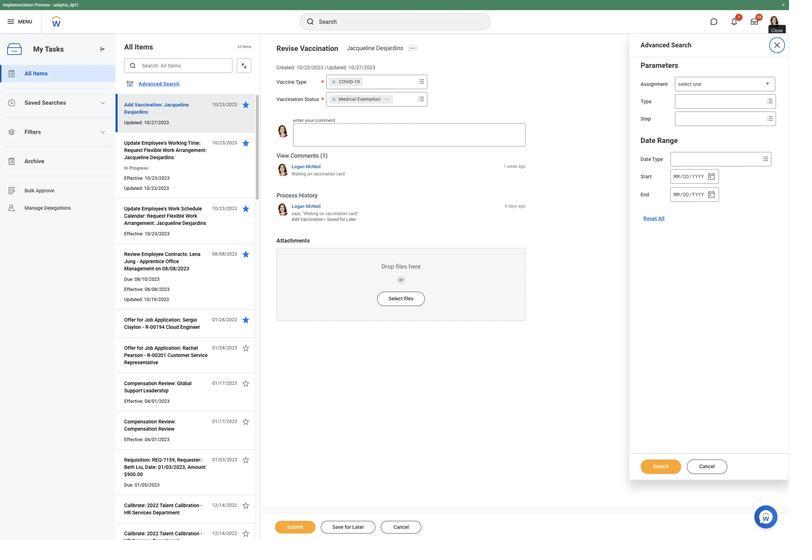 Task type: locate. For each thing, give the bounding box(es) containing it.
archive
[[25, 158, 44, 165]]

add left vaccination: at the left top
[[124, 102, 133, 108]]

01/17/2023 for compensation review: compensation review
[[212, 419, 237, 424]]

update
[[124, 140, 140, 146], [124, 206, 140, 212]]

- inside review employee contracts: lena jung - apprentice office management on 08/08/2023
[[137, 259, 138, 264]]

0 vertical spatial application:
[[155, 317, 181, 323]]

mm down start group at the right top
[[674, 191, 680, 198]]

type down date range
[[653, 156, 663, 162]]

‎- inside offer for job application: rachel pearson ‎- r-00201 customer service representative
[[144, 353, 146, 358]]

archive button
[[0, 153, 116, 170]]

0 vertical spatial logan mcneil button
[[292, 163, 321, 170]]

1 application: from the top
[[155, 317, 181, 323]]

ago right week
[[519, 164, 526, 169]]

‎- inside offer for job application: sergio clayton ‎- r-00194 cloud engineer
[[143, 324, 144, 330]]

job inside offer for job application: rachel pearson ‎- r-00201 customer service representative
[[145, 345, 153, 351]]

date up date type
[[641, 136, 656, 145]]

rename image
[[7, 186, 16, 195]]

1 logan from the top
[[292, 164, 305, 169]]

08/08/2023 right lena
[[212, 251, 237, 257]]

4 effective: from the top
[[124, 399, 144, 404]]

ago right days
[[519, 204, 526, 209]]

3 compensation from the top
[[124, 426, 157, 432]]

job up the 00201
[[145, 345, 153, 351]]

1 calibrate: 2022 talent calibration - hr services department button from the top
[[124, 501, 208, 517]]

0 vertical spatial flexible
[[144, 147, 162, 153]]

1 12/14/2022 from the top
[[212, 503, 237, 508]]

1 horizontal spatial advanced
[[641, 41, 670, 49]]

comment
[[315, 118, 335, 123]]

my tasks
[[33, 45, 64, 53]]

2 calibrate: 2022 talent calibration - hr services department button from the top
[[124, 529, 208, 540]]

04/01/2023 for review
[[145, 437, 170, 442]]

talent for calibrate: 2022 talent calibration - hr services department button associated with 1st star icon from the bottom of the item list 'element'
[[160, 531, 174, 537]]

yyyy inside start group
[[692, 173, 705, 180]]

attachments
[[277, 237, 310, 244]]

job for 00194
[[145, 317, 153, 323]]

effective: down the 'due: 08/10/2023'
[[124, 287, 144, 292]]

0 vertical spatial mm / dd / yyyy
[[674, 173, 705, 180]]

2 effective: 04/01/2023 from the top
[[124, 437, 170, 442]]

‎-
[[143, 324, 144, 330], [144, 353, 146, 358]]

0 horizontal spatial search
[[163, 81, 180, 87]]

employee's for flexible
[[142, 140, 167, 146]]

talent
[[160, 503, 174, 509], [160, 531, 174, 537]]

yyyy left calendar icon
[[692, 191, 705, 198]]

2 mm from the top
[[674, 191, 680, 198]]

type up "step"
[[641, 99, 652, 104]]

arrangement: inside update employee's work schedule calendar: request flexible work arrangement: jacqueline desjardins
[[124, 220, 155, 226]]

offer for offer for job application: sergio clayton ‎- r-00194 cloud engineer
[[124, 317, 136, 323]]

0 vertical spatial items
[[135, 43, 153, 51]]

revise
[[277, 44, 298, 53]]

mm / dd / yyyy for end
[[674, 191, 705, 198]]

one
[[693, 81, 702, 87]]

vaccination status
[[277, 96, 319, 102]]

0 horizontal spatial arrangement:
[[124, 220, 155, 226]]

1 vertical spatial effective: 04/01/2023
[[124, 437, 170, 442]]

effective: 04/01/2023 down compensation review: compensation review
[[124, 437, 170, 442]]

arrangement: down time:
[[176, 147, 207, 153]]

effective: 10/23/2023 up updated: 10/23/2023
[[124, 176, 170, 181]]

later
[[347, 217, 356, 222]]

calendar image
[[708, 172, 716, 181]]

cancel
[[700, 464, 715, 470]]

desjardins
[[376, 45, 404, 52], [124, 109, 148, 115], [150, 155, 174, 160], [182, 220, 206, 226]]

1 vertical spatial services
[[132, 538, 152, 540]]

5 star image from the top
[[242, 344, 250, 353]]

engineer
[[180, 324, 200, 330]]

‎- up representative
[[144, 353, 146, 358]]

update employee's working time: request flexible work arrangement: jacqueline desjardins
[[124, 140, 207, 160]]

1 vertical spatial offer
[[124, 345, 136, 351]]

calibrate: 2022 talent calibration - hr services department button for 1st star icon from the bottom of the item list 'element'
[[124, 529, 208, 540]]

application: inside offer for job application: rachel pearson ‎- r-00201 customer service representative
[[155, 345, 181, 351]]

updated: right |
[[327, 65, 347, 70]]

tasks
[[45, 45, 64, 53]]

2 offer from the top
[[124, 345, 136, 351]]

offer up clayton
[[124, 317, 136, 323]]

action bar region
[[261, 514, 790, 540]]

transformation import image
[[99, 46, 106, 53]]

on inside review employee contracts: lena jung - apprentice office management on 08/08/2023
[[155, 266, 161, 272]]

1 horizontal spatial advanced search
[[641, 41, 692, 49]]

review: down leadership
[[158, 419, 176, 425]]

card"
[[349, 211, 359, 216]]

1 star image from the top
[[242, 250, 250, 259]]

1 employee's from the top
[[142, 140, 167, 146]]

logan mcneil button up waiting
[[292, 163, 321, 170]]

1 vertical spatial logan
[[292, 204, 305, 209]]

1 vertical spatial for
[[137, 317, 143, 323]]

parameters group
[[641, 60, 778, 126]]

2 horizontal spatial search
[[672, 41, 692, 49]]

calendar image
[[708, 190, 716, 199]]

inbox large image
[[751, 18, 758, 25]]

1 horizontal spatial all
[[124, 43, 133, 51]]

profile logan mcneil element
[[765, 14, 785, 30]]

beth
[[124, 464, 135, 470]]

1 vertical spatial 08/08/2023
[[162, 266, 189, 272]]

12/14/2022 for calibrate: 2022 talent calibration - hr services department button associated with 1st star icon from the bottom of the item list 'element'
[[212, 531, 237, 536]]

star image
[[242, 100, 250, 109], [242, 139, 250, 147], [242, 204, 250, 213], [242, 316, 250, 324], [242, 344, 250, 353], [242, 379, 250, 388], [242, 456, 250, 464], [242, 501, 250, 510], [242, 529, 250, 538]]

application: up the 00201
[[155, 345, 181, 351]]

Type field
[[676, 95, 765, 108]]

work left 'schedule'
[[168, 206, 180, 212]]

offer for job application: sergio clayton ‎- r-00194 cloud engineer
[[124, 317, 200, 330]]

jacqueline desjardins element
[[347, 45, 408, 52]]

flexible down 'schedule'
[[167, 213, 184, 219]]

date up start
[[641, 156, 651, 162]]

prompts image
[[417, 95, 426, 103], [766, 114, 775, 123], [761, 155, 770, 163]]

3 effective: from the top
[[124, 287, 144, 292]]

1 vertical spatial calibrate:
[[124, 531, 146, 537]]

mcneil inside process history region
[[306, 204, 321, 209]]

due: down $900.00
[[124, 483, 134, 488]]

1 calibrate: from the top
[[124, 503, 146, 509]]

2 vertical spatial 08/08/2023
[[145, 287, 170, 292]]

created:
[[277, 65, 295, 70]]

update inside the update employee's working time: request flexible work arrangement: jacqueline desjardins
[[124, 140, 140, 146]]

star image for review employee contracts: lena jung - apprentice office management on 08/08/2023
[[242, 250, 250, 259]]

review up '7159,'
[[158, 426, 175, 432]]

all items up search image
[[124, 43, 153, 51]]

1 vertical spatial date
[[641, 156, 651, 162]]

jacqueline down 'schedule'
[[156, 220, 181, 226]]

application: inside offer for job application: sergio clayton ‎- r-00194 cloud engineer
[[155, 317, 181, 323]]

parameters button
[[641, 61, 679, 70]]

0 vertical spatial mcneil
[[306, 164, 321, 169]]

advanced search
[[641, 41, 692, 49], [139, 81, 180, 87]]

dd up end group
[[683, 173, 689, 180]]

yyyy
[[692, 173, 705, 180], [692, 191, 705, 198]]

1 effective: 10/23/2023 from the top
[[124, 176, 170, 181]]

1 vertical spatial arrangement:
[[124, 220, 155, 226]]

1 logan mcneil button from the top
[[292, 163, 321, 170]]

request right calendar:
[[147, 213, 166, 219]]

employee's inside the update employee's working time: request flexible work arrangement: jacqueline desjardins
[[142, 140, 167, 146]]

calibration
[[175, 503, 199, 509], [175, 531, 199, 537]]

jacqueline up '19'
[[347, 45, 375, 52]]

0 horizontal spatial advanced
[[139, 81, 162, 87]]

enter
[[293, 118, 304, 123]]

mm / dd / yyyy
[[674, 173, 705, 180], [674, 191, 705, 198]]

0 vertical spatial all items
[[124, 43, 153, 51]]

updated: for updated: 10/27/2023
[[124, 120, 143, 125]]

10/27/2023 up '19'
[[349, 65, 376, 70]]

lena
[[190, 251, 201, 257]]

jacqueline up the in progress
[[124, 155, 149, 160]]

dd down start group at the right top
[[683, 191, 689, 198]]

0 vertical spatial star image
[[242, 250, 250, 259]]

job up 00194 on the bottom of page
[[145, 317, 153, 323]]

1 horizontal spatial type
[[641, 99, 652, 104]]

1 vertical spatial due:
[[124, 483, 134, 488]]

updated: 10/19/2023
[[124, 297, 169, 302]]

mm / dd / yyyy down start group at the right top
[[674, 191, 705, 198]]

compensation up support at the bottom of the page
[[124, 381, 157, 386]]

employee's photo (logan mcneil) image
[[277, 125, 289, 138]]

0 horizontal spatial review
[[124, 251, 140, 257]]

1 vertical spatial 2022
[[147, 531, 159, 537]]

history
[[299, 192, 318, 199]]

desjardins inside update employee's work schedule calendar: request flexible work arrangement: jacqueline desjardins
[[182, 220, 206, 226]]

2 review: from the top
[[158, 419, 176, 425]]

logan inside process history region
[[292, 204, 305, 209]]

medical exemption, press delete to clear value. option
[[329, 95, 393, 104]]

1 yyyy from the top
[[692, 173, 705, 180]]

department
[[153, 510, 180, 516], [153, 538, 180, 540]]

2 update from the top
[[124, 206, 140, 212]]

mm
[[674, 173, 680, 180], [674, 191, 680, 198]]

for up pearson
[[137, 345, 143, 351]]

review: inside compensation review: compensation review
[[158, 419, 176, 425]]

offer inside offer for job application: sergio clayton ‎- r-00194 cloud engineer
[[124, 317, 136, 323]]

select one button
[[675, 77, 776, 92]]

vaccination
[[300, 44, 338, 53], [277, 96, 303, 102], [301, 217, 323, 222]]

dd inside end group
[[683, 191, 689, 198]]

‎- right clayton
[[143, 324, 144, 330]]

5 effective: from the top
[[124, 437, 144, 442]]

1 vertical spatial job
[[145, 345, 153, 351]]

1 date from the top
[[641, 136, 656, 145]]

0 horizontal spatial add
[[124, 102, 133, 108]]

7159,
[[163, 457, 176, 463]]

job
[[145, 317, 153, 323], [145, 345, 153, 351]]

2 dd from the top
[[683, 191, 689, 198]]

offer up pearson
[[124, 345, 136, 351]]

search
[[672, 41, 692, 49], [163, 81, 180, 87], [653, 464, 669, 470]]

2 effective: from the top
[[124, 231, 144, 237]]

8 star image from the top
[[242, 501, 250, 510]]

0 vertical spatial 12/14/2022
[[212, 503, 237, 508]]

calibrate: 2022 talent calibration - hr services department button for 8th star icon from the top of the item list 'element'
[[124, 501, 208, 517]]

updated: down effective: 08/08/2023
[[124, 297, 143, 302]]

rachel
[[183, 345, 198, 351]]

offer
[[124, 317, 136, 323], [124, 345, 136, 351]]

2 services from the top
[[132, 538, 152, 540]]

compensation down support at the bottom of the page
[[124, 419, 157, 425]]

desjardins down working
[[150, 155, 174, 160]]

1 ago from the top
[[519, 164, 526, 169]]

request inside update employee's work schedule calendar: request flexible work arrangement: jacqueline desjardins
[[147, 213, 166, 219]]

flexible inside the update employee's working time: request flexible work arrangement: jacqueline desjardins
[[144, 147, 162, 153]]

2 logan mcneil button from the top
[[292, 203, 321, 209]]

implementation preview -   adeptai_dpt1 banner
[[0, 0, 790, 33]]

1 due: from the top
[[124, 277, 134, 282]]

search image
[[306, 17, 315, 26]]

2 horizontal spatial all
[[659, 216, 665, 221]]

calibration for calibrate: 2022 talent calibration - hr services department button corresponding to 8th star icon from the top of the item list 'element'
[[175, 503, 199, 509]]

1 review: from the top
[[158, 381, 176, 386]]

2 01/17/2023 from the top
[[212, 419, 237, 424]]

desjardins down 'schedule'
[[182, 220, 206, 226]]

r- inside offer for job application: sergio clayton ‎- r-00194 cloud engineer
[[145, 324, 150, 330]]

2 vertical spatial vaccination
[[301, 217, 323, 222]]

r- for 00201
[[147, 353, 152, 358]]

2 mm / dd / yyyy from the top
[[674, 191, 705, 198]]

2 application: from the top
[[155, 345, 181, 351]]

2 calibrate: from the top
[[124, 531, 146, 537]]

0 vertical spatial search
[[672, 41, 692, 49]]

user plus image
[[7, 204, 16, 212]]

compensation review: compensation review button
[[124, 418, 208, 433]]

10/27/2023
[[349, 65, 376, 70], [144, 120, 169, 125]]

0 vertical spatial vaccination
[[313, 172, 335, 177]]

1 vertical spatial star image
[[242, 418, 250, 426]]

1 dd from the top
[[683, 173, 689, 180]]

1 hr from the top
[[124, 510, 131, 516]]

says,
[[292, 211, 302, 216]]

close
[[772, 28, 783, 33]]

effective: down support at the bottom of the page
[[124, 399, 144, 404]]

0 vertical spatial 08/08/2023
[[212, 251, 237, 257]]

0 vertical spatial logan
[[292, 164, 305, 169]]

2 due: from the top
[[124, 483, 134, 488]]

dd for end
[[683, 191, 689, 198]]

list containing all items
[[0, 65, 116, 217]]

service
[[191, 353, 208, 358]]

arrangement: down calendar:
[[124, 220, 155, 226]]

2 yyyy from the top
[[692, 191, 705, 198]]

type
[[296, 79, 307, 85], [641, 99, 652, 104], [653, 156, 663, 162]]

ago inside process history region
[[519, 204, 526, 209]]

mm / dd / yyyy inside end group
[[674, 191, 705, 198]]

1 vertical spatial advanced search
[[139, 81, 180, 87]]

logan up says,
[[292, 204, 305, 209]]

08/08/2023 inside review employee contracts: lena jung - apprentice office management on 08/08/2023
[[162, 266, 189, 272]]

view comments (1)
[[277, 152, 328, 159]]

0 vertical spatial add
[[124, 102, 133, 108]]

vaccination up |
[[300, 44, 338, 53]]

0 vertical spatial calibrate: 2022 talent calibration - hr services department button
[[124, 501, 208, 517]]

requester:
[[177, 457, 202, 463]]

all up search image
[[124, 43, 133, 51]]

r- up representative
[[147, 353, 152, 358]]

0 vertical spatial hr
[[124, 510, 131, 516]]

1 update from the top
[[124, 140, 140, 146]]

advanced search up the parameters
[[641, 41, 692, 49]]

calendar:
[[124, 213, 146, 219]]

12/14/2022 for calibrate: 2022 talent calibration - hr services department button corresponding to 8th star icon from the top of the item list 'element'
[[212, 503, 237, 508]]

1 01/17/2023 from the top
[[212, 381, 237, 386]]

1 vertical spatial calibration
[[175, 531, 199, 537]]

type inside date range group
[[653, 156, 663, 162]]

in progress
[[124, 165, 148, 171]]

update inside update employee's work schedule calendar: request flexible work arrangement: jacqueline desjardins
[[124, 206, 140, 212]]

advanced search up vaccination: at the left top
[[139, 81, 180, 87]]

2 star image from the top
[[242, 418, 250, 426]]

1 calibrate: 2022 talent calibration - hr services department from the top
[[124, 503, 202, 516]]

time:
[[188, 140, 201, 146]]

prompts image inside parameters group
[[766, 114, 775, 123]]

1 vertical spatial ago
[[519, 204, 526, 209]]

effective: up requisition:
[[124, 437, 144, 442]]

updated: down the in progress
[[124, 186, 143, 191]]

0 vertical spatial logan mcneil
[[292, 164, 321, 169]]

dd inside start group
[[683, 173, 689, 180]]

ago
[[519, 164, 526, 169], [519, 204, 526, 209]]

1 horizontal spatial items
[[135, 43, 153, 51]]

04/01/2023 for support
[[145, 399, 170, 404]]

0 vertical spatial on
[[307, 172, 312, 177]]

1 vertical spatial type
[[641, 99, 652, 104]]

1 horizontal spatial add
[[292, 217, 300, 222]]

1 vertical spatial yyyy
[[692, 191, 705, 198]]

1 vertical spatial on
[[320, 211, 324, 216]]

add down says,
[[292, 217, 300, 222]]

0 vertical spatial employee's
[[142, 140, 167, 146]]

x small image
[[330, 78, 338, 86]]

1 department from the top
[[153, 510, 180, 516]]

review: for compensation
[[158, 419, 176, 425]]

0 vertical spatial yyyy
[[692, 173, 705, 180]]

advanced right the configure image
[[139, 81, 162, 87]]

advanced up the parameters
[[641, 41, 670, 49]]

1 horizontal spatial flexible
[[167, 213, 184, 219]]

1 offer from the top
[[124, 317, 136, 323]]

01/17/2023
[[212, 381, 237, 386], [212, 419, 237, 424]]

yyyy for end
[[692, 191, 705, 198]]

1 vertical spatial logan mcneil
[[292, 204, 321, 209]]

0 vertical spatial prompts image
[[417, 77, 426, 86]]

1 calibration from the top
[[175, 503, 199, 509]]

arrangement: inside the update employee's working time: request flexible work arrangement: jacqueline desjardins
[[176, 147, 207, 153]]

advanced search button
[[136, 77, 182, 91]]

2 job from the top
[[145, 345, 153, 351]]

mcneil up waiting on vaccination card
[[306, 164, 321, 169]]

for inside the says, "waiting on vaccination card" add vaccination – saved for later
[[340, 217, 345, 222]]

0 horizontal spatial request
[[124, 147, 143, 153]]

1 vertical spatial 10/27/2023
[[144, 120, 169, 125]]

/
[[680, 173, 683, 180], [689, 173, 692, 180], [680, 191, 683, 198], [689, 191, 692, 198]]

items inside item list 'element'
[[135, 43, 153, 51]]

compensation review: global support leadership
[[124, 381, 192, 394]]

0 horizontal spatial prompts image
[[417, 77, 426, 86]]

offer inside offer for job application: rachel pearson ‎- r-00201 customer service representative
[[124, 345, 136, 351]]

updated: for updated: 10/23/2023
[[124, 186, 143, 191]]

review: inside compensation review: global support leadership
[[158, 381, 176, 386]]

r- for 00194
[[145, 324, 150, 330]]

1 job from the top
[[145, 317, 153, 323]]

updated: down vaccination: at the left top
[[124, 120, 143, 125]]

vaccine
[[277, 79, 295, 85]]

logan up waiting
[[292, 164, 305, 169]]

2 vertical spatial all
[[659, 216, 665, 221]]

logan mcneil up waiting
[[292, 164, 321, 169]]

1 mm from the top
[[674, 173, 680, 180]]

all items right clipboard icon
[[25, 70, 48, 77]]

enter your comment text field
[[293, 124, 526, 147]]

1 compensation from the top
[[124, 381, 157, 386]]

1 logan mcneil from the top
[[292, 164, 321, 169]]

1 vertical spatial hr
[[124, 538, 131, 540]]

mm / dd / yyyy up end group
[[674, 173, 705, 180]]

prompts image
[[417, 77, 426, 86], [766, 97, 775, 105]]

r- inside offer for job application: rachel pearson ‎- r-00201 customer service representative
[[147, 353, 152, 358]]

1 horizontal spatial 10/27/2023
[[349, 65, 376, 70]]

0 vertical spatial talent
[[160, 503, 174, 509]]

update for update employee's working time: request flexible work arrangement: jacqueline desjardins
[[124, 140, 140, 146]]

item list element
[[116, 33, 261, 540]]

yyyy left calendar image
[[692, 173, 705, 180]]

0 horizontal spatial advanced search
[[139, 81, 180, 87]]

0 vertical spatial dd
[[683, 173, 689, 180]]

2 calibrate: 2022 talent calibration - hr services department from the top
[[124, 531, 202, 540]]

0 horizontal spatial 10/27/2023
[[144, 120, 169, 125]]

2 04/01/2023 from the top
[[145, 437, 170, 442]]

logan mcneil
[[292, 164, 321, 169], [292, 204, 321, 209]]

advanced inside advanced search button
[[139, 81, 162, 87]]

employee's up calendar:
[[142, 206, 167, 212]]

0 horizontal spatial all
[[25, 70, 32, 77]]

2 calibration from the top
[[175, 531, 199, 537]]

‎- for pearson
[[144, 353, 146, 358]]

logan mcneil button inside process history region
[[292, 203, 321, 209]]

04/01/2023 down leadership
[[145, 399, 170, 404]]

for up clayton
[[137, 317, 143, 323]]

select
[[679, 81, 692, 87]]

effective: down the in progress
[[124, 176, 144, 181]]

desjardins inside the update employee's working time: request flexible work arrangement: jacqueline desjardins
[[150, 155, 174, 160]]

1 vertical spatial ‎-
[[144, 353, 146, 358]]

for left later in the top of the page
[[340, 217, 345, 222]]

offer for job application: rachel pearson ‎- r-00201 customer service representative
[[124, 345, 208, 366]]

work down 'schedule'
[[186, 213, 197, 219]]

logan mcneil button up "waiting
[[292, 203, 321, 209]]

request inside the update employee's working time: request flexible work arrangement: jacqueline desjardins
[[124, 147, 143, 153]]

employee's down updated: 10/27/2023
[[142, 140, 167, 146]]

mcneil
[[306, 164, 321, 169], [306, 204, 321, 209]]

0 vertical spatial 04/01/2023
[[145, 399, 170, 404]]

08/08/2023 down office
[[162, 266, 189, 272]]

1 vertical spatial dd
[[683, 191, 689, 198]]

all items inside button
[[25, 70, 48, 77]]

0 vertical spatial services
[[132, 510, 152, 516]]

2 logan mcneil from the top
[[292, 204, 321, 209]]

effective: down calendar:
[[124, 231, 144, 237]]

0 vertical spatial ago
[[519, 164, 526, 169]]

advanced search inside advanced search button
[[139, 81, 180, 87]]

vaccination down "waiting
[[301, 217, 323, 222]]

0 vertical spatial review:
[[158, 381, 176, 386]]

2 vertical spatial for
[[137, 345, 143, 351]]

2 compensation from the top
[[124, 419, 157, 425]]

effective: 04/01/2023 for review
[[124, 437, 170, 442]]

10/27/2023 down "add vaccination: jacqueline desjardins"
[[144, 120, 169, 125]]

application: for customer
[[155, 345, 181, 351]]

items up search image
[[135, 43, 153, 51]]

ago for view comments (1)
[[519, 164, 526, 169]]

type right vaccine
[[296, 79, 307, 85]]

representative
[[124, 360, 158, 366]]

flexible
[[144, 147, 162, 153], [167, 213, 184, 219]]

effective: for update employee's work schedule calendar: request flexible work arrangement: jacqueline desjardins
[[124, 231, 144, 237]]

2 date from the top
[[641, 156, 651, 162]]

mm inside start group
[[674, 173, 680, 180]]

0 vertical spatial work
[[163, 147, 174, 153]]

revise vaccination
[[277, 44, 338, 53]]

employee's
[[142, 140, 167, 146], [142, 206, 167, 212]]

all right reset
[[659, 216, 665, 221]]

manage delegations link
[[0, 199, 116, 217]]

1 vertical spatial flexible
[[167, 213, 184, 219]]

mcneil up "waiting
[[306, 204, 321, 209]]

work inside the update employee's working time: request flexible work arrangement: jacqueline desjardins
[[163, 147, 174, 153]]

calibrate: 2022 talent calibration - hr services department for calibrate: 2022 talent calibration - hr services department button associated with 1st star icon from the bottom of the item list 'element'
[[124, 531, 202, 540]]

1 vertical spatial request
[[147, 213, 166, 219]]

vaccination left card
[[313, 172, 335, 177]]

effective: 10/23/2023 up employee
[[124, 231, 170, 237]]

due: down management
[[124, 277, 134, 282]]

04/01/2023
[[145, 399, 170, 404], [145, 437, 170, 442]]

all items
[[124, 43, 153, 51], [25, 70, 48, 77]]

9 star image from the top
[[242, 529, 250, 538]]

all right clipboard icon
[[25, 70, 32, 77]]

2 mcneil from the top
[[306, 204, 321, 209]]

2 ago from the top
[[519, 204, 526, 209]]

flexible up the "progress"
[[144, 147, 162, 153]]

job inside offer for job application: sergio clayton ‎- r-00194 cloud engineer
[[145, 317, 153, 323]]

compensation up requisition:
[[124, 426, 157, 432]]

2 logan from the top
[[292, 204, 305, 209]]

‎- for clayton
[[143, 324, 144, 330]]

for inside offer for job application: rachel pearson ‎- r-00201 customer service representative
[[137, 345, 143, 351]]

advanced inside advanced search dialog
[[641, 41, 670, 49]]

0 vertical spatial for
[[340, 217, 345, 222]]

preview
[[35, 3, 50, 8]]

prompts image for type
[[766, 97, 775, 105]]

1 vertical spatial talent
[[160, 531, 174, 537]]

0 vertical spatial request
[[124, 147, 143, 153]]

0 vertical spatial arrangement:
[[176, 147, 207, 153]]

yyyy inside end group
[[692, 191, 705, 198]]

19
[[355, 79, 360, 84]]

application: up cloud
[[155, 317, 181, 323]]

0 vertical spatial calibrate: 2022 talent calibration - hr services department
[[124, 503, 202, 516]]

update up calendar:
[[124, 206, 140, 212]]

medical exemption element
[[339, 96, 381, 102]]

1 vertical spatial mm
[[674, 191, 680, 198]]

r- right clayton
[[145, 324, 150, 330]]

jacqueline down advanced search button
[[164, 102, 189, 108]]

2022
[[147, 503, 159, 509], [147, 531, 159, 537]]

prompts image inside parameters group
[[766, 97, 775, 105]]

employee's inside update employee's work schedule calendar: request flexible work arrangement: jacqueline desjardins
[[142, 206, 167, 212]]

advanced
[[641, 41, 670, 49], [139, 81, 162, 87]]

work down working
[[163, 147, 174, 153]]

for inside offer for job application: sergio clayton ‎- r-00194 cloud engineer
[[137, 317, 143, 323]]

1 vertical spatial advanced
[[139, 81, 162, 87]]

2 talent from the top
[[160, 531, 174, 537]]

exemption
[[358, 96, 381, 102]]

compensation inside compensation review: global support leadership
[[124, 381, 157, 386]]

notifications large image
[[731, 18, 738, 25]]

0 vertical spatial mm
[[674, 173, 680, 180]]

vaccination
[[313, 172, 335, 177], [325, 211, 348, 216]]

status
[[305, 96, 319, 102]]

vaccination inside the says, "waiting on vaccination card" add vaccination – saved for later
[[301, 217, 323, 222]]

on down apprentice
[[155, 266, 161, 272]]

mm / dd / yyyy inside start group
[[674, 173, 705, 180]]

request up the in progress
[[124, 147, 143, 153]]

1 04/01/2023 from the top
[[145, 399, 170, 404]]

requisition: req-7159, requester: beth liu, date: 01/03/2023, amount: $900.00
[[124, 457, 207, 477]]

prompts image for status
[[417, 95, 426, 103]]

(1)
[[320, 152, 328, 159]]

services
[[132, 510, 152, 516], [132, 538, 152, 540]]

1 vertical spatial application:
[[155, 345, 181, 351]]

1 vertical spatial work
[[168, 206, 180, 212]]

2 12/14/2022 from the top
[[212, 531, 237, 536]]

1 vertical spatial department
[[153, 538, 180, 540]]

vaccination up saved at left top
[[325, 211, 348, 216]]

0 horizontal spatial on
[[155, 266, 161, 272]]

2 effective: 10/23/2023 from the top
[[124, 231, 170, 237]]

medical
[[339, 96, 356, 102]]

yyyy for start
[[692, 173, 705, 180]]

1 mcneil from the top
[[306, 164, 321, 169]]

1 talent from the top
[[160, 503, 174, 509]]

star image
[[242, 250, 250, 259], [242, 418, 250, 426]]

on right waiting
[[307, 172, 312, 177]]

1 vertical spatial calibrate: 2022 talent calibration - hr services department
[[124, 531, 202, 540]]

your
[[305, 118, 314, 123]]

review up jung
[[124, 251, 140, 257]]

date range button
[[641, 136, 678, 145]]

for for offer for job application: sergio clayton ‎- r-00194 cloud engineer
[[137, 317, 143, 323]]

review: up leadership
[[158, 381, 176, 386]]

liu,
[[136, 464, 144, 470]]

3 star image from the top
[[242, 204, 250, 213]]

08/08/2023 up the 10/19/2023
[[145, 287, 170, 292]]

or
[[399, 277, 403, 283]]

vaccination:
[[135, 102, 163, 108]]

effective: 04/01/2023 down leadership
[[124, 399, 170, 404]]

job for 00201
[[145, 345, 153, 351]]

date for date type
[[641, 156, 651, 162]]

vaccination down vaccine type
[[277, 96, 303, 102]]

2 vertical spatial prompts image
[[761, 155, 770, 163]]

items down my
[[33, 70, 48, 77]]

list
[[0, 65, 116, 217]]

1 vertical spatial items
[[33, 70, 48, 77]]

1 horizontal spatial arrangement:
[[176, 147, 207, 153]]

1 effective: from the top
[[124, 176, 144, 181]]

mm inside end group
[[674, 191, 680, 198]]

1 effective: 04/01/2023 from the top
[[124, 399, 170, 404]]

search inside button
[[163, 81, 180, 87]]

dd for start
[[683, 173, 689, 180]]

0 vertical spatial date
[[641, 136, 656, 145]]

logan mcneil inside process history region
[[292, 204, 321, 209]]

compensation
[[124, 381, 157, 386], [124, 419, 157, 425], [124, 426, 157, 432]]

add inside "add vaccination: jacqueline desjardins"
[[124, 102, 133, 108]]

2 employee's from the top
[[142, 206, 167, 212]]

1 mm / dd / yyyy from the top
[[674, 173, 705, 180]]

2 vertical spatial type
[[653, 156, 663, 162]]



Task type: vqa. For each thing, say whether or not it's contained in the screenshot.


Task type: describe. For each thing, give the bounding box(es) containing it.
cloud
[[166, 324, 179, 330]]

6 days ago
[[505, 204, 526, 209]]

application: for cloud
[[155, 317, 181, 323]]

2 department from the top
[[153, 538, 180, 540]]

desjardins inside "add vaccination: jacqueline desjardins"
[[124, 109, 148, 115]]

leadership
[[144, 388, 169, 394]]

waiting
[[292, 172, 306, 177]]

1 vertical spatial vaccination
[[277, 96, 303, 102]]

due: 01/05/2023
[[124, 483, 160, 488]]

covid-19, press delete to clear value. option
[[329, 78, 363, 86]]

due: 08/10/2023
[[124, 277, 160, 282]]

clipboard image
[[7, 69, 16, 78]]

talent for calibrate: 2022 talent calibration - hr services department button corresponding to 8th star icon from the top of the item list 'element'
[[160, 503, 174, 509]]

date range group
[[641, 135, 778, 203]]

mcneil for history
[[306, 204, 321, 209]]

pearson
[[124, 353, 143, 358]]

fullscreen image
[[764, 46, 772, 54]]

bulk approve
[[25, 188, 54, 193]]

calibration for calibrate: 2022 talent calibration - hr services department button associated with 1st star icon from the bottom of the item list 'element'
[[175, 531, 199, 537]]

2 vertical spatial work
[[186, 213, 197, 219]]

Step field
[[676, 112, 765, 125]]

sergio
[[183, 317, 197, 323]]

00201
[[152, 353, 166, 358]]

0 vertical spatial vaccination
[[300, 44, 338, 53]]

10/27/2023 inside item list 'element'
[[144, 120, 169, 125]]

office
[[166, 259, 179, 264]]

support
[[124, 388, 142, 394]]

advanced search dialog
[[629, 33, 790, 480]]

1 horizontal spatial on
[[307, 172, 312, 177]]

type for vaccine type
[[296, 79, 307, 85]]

close tooltip
[[767, 23, 788, 38]]

attachments region
[[277, 237, 526, 321]]

created: 10/23/2023 | updated: 10/27/2023
[[277, 65, 376, 70]]

comments
[[291, 152, 319, 159]]

reset all button
[[641, 211, 668, 226]]

update for update employee's work schedule calendar: request flexible work arrangement: jacqueline desjardins
[[124, 206, 140, 212]]

requisition: req-7159, requester: beth liu, date: 01/03/2023, amount: $900.00 button
[[124, 456, 208, 479]]

08/10/2023
[[135, 277, 160, 282]]

assignment
[[641, 81, 668, 87]]

calibrate: 2022 talent calibration - hr services department for calibrate: 2022 talent calibration - hr services department button corresponding to 8th star icon from the top of the item list 'element'
[[124, 503, 202, 516]]

7 star image from the top
[[242, 456, 250, 464]]

–
[[323, 217, 326, 222]]

01/05/2023
[[135, 483, 160, 488]]

review inside review employee contracts: lena jung - apprentice office management on 08/08/2023
[[124, 251, 140, 257]]

update employee's work schedule calendar: request flexible work arrangement: jacqueline desjardins
[[124, 206, 206, 226]]

review: for global
[[158, 381, 176, 386]]

- inside banner
[[51, 3, 52, 8]]

mm for start
[[674, 173, 680, 180]]

update employee's work schedule calendar: request flexible work arrangement: jacqueline desjardins button
[[124, 204, 208, 228]]

01/26/2023
[[212, 317, 237, 323]]

jacqueline inside the update employee's working time: request flexible work arrangement: jacqueline desjardins
[[124, 155, 149, 160]]

end
[[641, 192, 650, 198]]

flexible inside update employee's work schedule calendar: request flexible work arrangement: jacqueline desjardins
[[167, 213, 184, 219]]

updated: for updated: 10/19/2023
[[124, 297, 143, 302]]

date for date range
[[641, 136, 656, 145]]

close environment banner image
[[782, 3, 786, 7]]

for for offer for job application: rachel pearson ‎- r-00201 customer service representative
[[137, 345, 143, 351]]

search image
[[129, 62, 137, 69]]

logan mcneil button for comments
[[292, 163, 321, 170]]

files
[[404, 296, 414, 302]]

delegations
[[44, 205, 71, 211]]

my
[[33, 45, 43, 53]]

covid-19 element
[[339, 79, 360, 85]]

compensation for support
[[124, 381, 157, 386]]

2 star image from the top
[[242, 139, 250, 147]]

bulk
[[25, 188, 34, 193]]

type inside parameters group
[[641, 99, 652, 104]]

apprentice
[[140, 259, 164, 264]]

1 week ago
[[504, 164, 526, 169]]

process
[[277, 192, 298, 199]]

offer for offer for job application: rachel pearson ‎- r-00201 customer service representative
[[124, 345, 136, 351]]

due: for requisition: req-7159, requester: beth liu, date: 01/03/2023, amount: $900.00
[[124, 483, 134, 488]]

logan mcneil for comments
[[292, 164, 321, 169]]

select files
[[389, 296, 414, 302]]

end group
[[671, 187, 719, 202]]

all inside item list 'element'
[[124, 43, 133, 51]]

"waiting
[[303, 211, 318, 216]]

all items inside item list 'element'
[[124, 43, 153, 51]]

clayton
[[124, 324, 141, 330]]

bulk approve link
[[0, 182, 116, 199]]

start
[[641, 174, 652, 180]]

my tasks element
[[0, 33, 116, 540]]

all inside button
[[659, 216, 665, 221]]

$900.00
[[124, 472, 143, 477]]

vaccine type
[[277, 79, 307, 85]]

all inside button
[[25, 70, 32, 77]]

33 items
[[237, 45, 251, 49]]

6
[[505, 204, 507, 209]]

jacqueline inside "add vaccination: jacqueline desjardins"
[[164, 102, 189, 108]]

prompts image for type
[[761, 155, 770, 163]]

compensation review: compensation review
[[124, 419, 176, 432]]

due: for review employee contracts: lena jung - apprentice office management on 08/08/2023
[[124, 277, 134, 282]]

1 star image from the top
[[242, 100, 250, 109]]

mm for end
[[674, 191, 680, 198]]

effective: 04/01/2023 for support
[[124, 399, 170, 404]]

compensation for review
[[124, 419, 157, 425]]

employee's for request
[[142, 206, 167, 212]]

clipboard image
[[7, 157, 16, 166]]

select one
[[679, 81, 702, 87]]

2 2022 from the top
[[147, 531, 159, 537]]

01/17/2023 for compensation review: global support leadership
[[212, 381, 237, 386]]

week
[[507, 164, 518, 169]]

working
[[168, 140, 187, 146]]

type for date type
[[653, 156, 663, 162]]

req-
[[152, 457, 163, 463]]

mm / dd / yyyy for start
[[674, 173, 705, 180]]

logan mcneil button for history
[[292, 203, 321, 209]]

6 star image from the top
[[242, 379, 250, 388]]

implementation
[[3, 3, 33, 8]]

update employee's working time: request flexible work arrangement: jacqueline desjardins button
[[124, 139, 208, 162]]

on inside the says, "waiting on vaccination card" add vaccination – saved for later
[[320, 211, 324, 216]]

updated: 10/27/2023
[[124, 120, 169, 125]]

search inside button
[[653, 464, 669, 470]]

x image
[[773, 41, 782, 49]]

review inside compensation review: compensation review
[[158, 426, 175, 432]]

view
[[277, 152, 289, 159]]

start group
[[671, 169, 719, 184]]

4 star image from the top
[[242, 316, 250, 324]]

contracts:
[[165, 251, 188, 257]]

logan for history
[[292, 204, 305, 209]]

items
[[242, 45, 251, 49]]

advanced search inside advanced search dialog
[[641, 41, 692, 49]]

mcneil for comments
[[306, 164, 321, 169]]

related actions image
[[385, 97, 390, 102]]

offer for job application: sergio clayton ‎- r-00194 cloud engineer button
[[124, 316, 208, 332]]

items inside button
[[33, 70, 48, 77]]

0 vertical spatial 10/27/2023
[[349, 65, 376, 70]]

ago for process history
[[519, 204, 526, 209]]

review employee contracts: lena jung - apprentice office management on 08/08/2023 button
[[124, 250, 208, 273]]

1 2022 from the top
[[147, 503, 159, 509]]

00194
[[150, 324, 165, 330]]

range
[[658, 136, 678, 145]]

1
[[504, 164, 506, 169]]

|
[[325, 65, 326, 70]]

effective: for compensation review: global support leadership
[[124, 399, 144, 404]]

process history region
[[277, 192, 526, 225]]

global
[[177, 381, 192, 386]]

waiting on vaccination card
[[292, 172, 345, 177]]

cancel button
[[687, 460, 728, 474]]

in
[[124, 165, 128, 171]]

select files button
[[377, 292, 425, 306]]

add inside the says, "waiting on vaccination card" add vaccination – saved for later
[[292, 217, 300, 222]]

x small image
[[330, 96, 338, 103]]

jacqueline desjardins
[[347, 45, 404, 52]]

01/24/2023
[[212, 345, 237, 351]]

jacqueline inside update employee's work schedule calendar: request flexible work arrangement: jacqueline desjardins
[[156, 220, 181, 226]]

manage
[[25, 205, 43, 211]]

1 services from the top
[[132, 510, 152, 516]]

employee
[[142, 251, 164, 257]]

desjardins down implementation preview -   adeptai_dpt1 banner on the top
[[376, 45, 404, 52]]

add vaccination: jacqueline desjardins button
[[124, 100, 208, 116]]

logan for comments
[[292, 164, 305, 169]]

vaccination inside the says, "waiting on vaccination card" add vaccination – saved for later
[[325, 211, 348, 216]]

covid-
[[339, 79, 355, 84]]

logan mcneil for history
[[292, 204, 321, 209]]

Date Type field
[[671, 153, 760, 166]]

prompts image for vaccine type
[[417, 77, 426, 86]]

add vaccination: jacqueline desjardins
[[124, 102, 189, 115]]

configure image
[[126, 79, 134, 88]]

effective: for compensation review: compensation review
[[124, 437, 144, 442]]

2 hr from the top
[[124, 538, 131, 540]]

card
[[336, 172, 345, 177]]

star image for compensation review: compensation review
[[242, 418, 250, 426]]

manage delegations
[[25, 205, 71, 211]]



